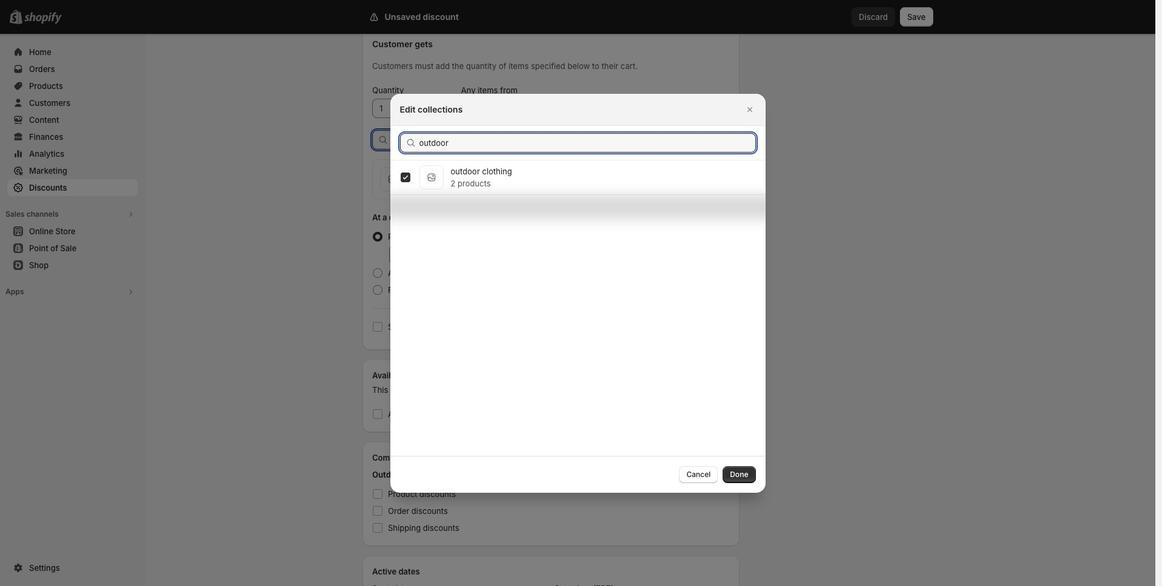 Task type: locate. For each thing, give the bounding box(es) containing it.
dialog
[[0, 94, 1156, 493]]



Task type: describe. For each thing, give the bounding box(es) containing it.
Search collections text field
[[419, 133, 756, 152]]

shopify image
[[24, 12, 62, 24]]



Task type: vqa. For each thing, say whether or not it's contained in the screenshot.
"dialog"
yes



